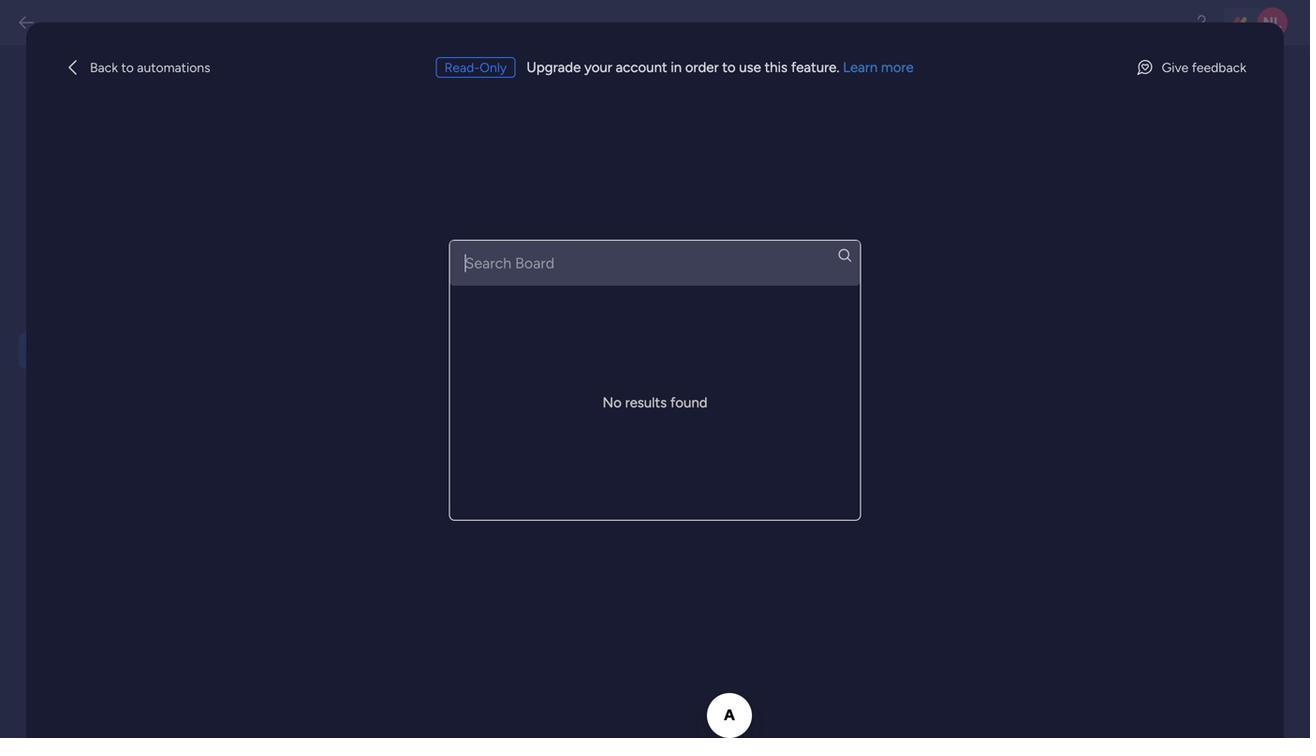 Task type: describe. For each thing, give the bounding box(es) containing it.
account
[[616, 59, 668, 76]]

to inside button
[[121, 59, 134, 75]]

read-
[[445, 60, 480, 75]]

back to workspace image
[[17, 13, 36, 32]]

use
[[740, 59, 762, 76]]

upgrade your account in order to use this feature. learn more
[[527, 59, 914, 76]]

results
[[625, 394, 667, 411]]

developers.monday.com
[[367, 277, 521, 294]]

at
[[605, 256, 617, 273]]

back to automations button
[[56, 52, 218, 82]]

1 horizontal spatial in
[[671, 59, 682, 76]]

feature.
[[792, 59, 840, 76]]

api inside the api documentation can be found at developers.monday.com
[[394, 256, 416, 273]]

0 horizontal spatial monday
[[394, 355, 445, 372]]

important
[[522, 397, 584, 414]]

the monday app api gives you powerful capabilities in order to enhance your monday app experience. it's very important to keep your api token secure.
[[367, 355, 667, 435]]

be
[[545, 256, 561, 273]]

documentation
[[419, 256, 515, 273]]

more
[[882, 59, 914, 76]]

capabilities
[[367, 376, 438, 393]]

the api documentation can be found at developers.monday.com
[[367, 256, 617, 294]]

developers.monday.com link
[[367, 277, 521, 294]]

order inside the monday app api gives you powerful capabilities in order to enhance your monday app experience. it's very important to keep your api token secure.
[[456, 376, 490, 393]]

this
[[765, 59, 788, 76]]

1 vertical spatial app
[[367, 397, 391, 414]]

to up very
[[493, 376, 507, 393]]

2 vertical spatial your
[[639, 397, 667, 414]]

only
[[480, 60, 507, 75]]

the for the monday app api gives you powerful capabilities in order to enhance your monday app experience. it's very important to keep your api token secure.
[[367, 355, 391, 372]]

1 vertical spatial your
[[567, 376, 595, 393]]

back
[[90, 59, 118, 75]]

secure.
[[431, 418, 476, 435]]



Task type: vqa. For each thing, say whether or not it's contained in the screenshot.
capabilities
yes



Task type: locate. For each thing, give the bounding box(es) containing it.
app down capabilities
[[367, 397, 391, 414]]

gives
[[500, 355, 533, 372]]

in up experience.
[[442, 376, 453, 393]]

token
[[392, 418, 428, 435]]

give feedback
[[1163, 59, 1247, 75]]

app
[[448, 355, 472, 372], [367, 397, 391, 414]]

in right account
[[671, 59, 682, 76]]

the for the api documentation can be found at developers.monday.com
[[367, 256, 391, 273]]

to right back
[[121, 59, 134, 75]]

give
[[1163, 59, 1189, 75]]

1 vertical spatial the
[[367, 355, 391, 372]]

0 horizontal spatial found
[[564, 256, 601, 273]]

give feedback button
[[1129, 52, 1255, 82]]

monday up capabilities
[[394, 355, 445, 372]]

1 vertical spatial monday
[[599, 376, 649, 393]]

0 vertical spatial your
[[585, 59, 613, 76]]

feedback
[[1193, 59, 1247, 75]]

help image
[[1193, 13, 1212, 32]]

order up it's at left
[[456, 376, 490, 393]]

monday up keep
[[599, 376, 649, 393]]

experience.
[[395, 397, 467, 414]]

noah lott image
[[1258, 7, 1288, 37]]

keep
[[605, 397, 635, 414]]

give feedback link
[[1129, 52, 1255, 82]]

upgrade
[[527, 59, 581, 76]]

in inside the monday app api gives you powerful capabilities in order to enhance your monday app experience. it's very important to keep your api token secure.
[[442, 376, 453, 393]]

api
[[394, 256, 416, 273], [475, 355, 497, 372], [367, 418, 389, 435]]

enhance
[[510, 376, 564, 393]]

1 vertical spatial order
[[456, 376, 490, 393]]

can
[[519, 256, 541, 273]]

your
[[585, 59, 613, 76], [567, 376, 595, 393], [639, 397, 667, 414]]

read-only
[[445, 60, 507, 75]]

your left account
[[585, 59, 613, 76]]

to left no
[[588, 397, 601, 414]]

the inside the api documentation can be found at developers.monday.com
[[367, 256, 391, 273]]

monday
[[394, 355, 445, 372], [599, 376, 649, 393]]

no results found
[[603, 394, 708, 411]]

very
[[492, 397, 519, 414]]

1 horizontal spatial monday
[[599, 376, 649, 393]]

to left the 'use'
[[723, 59, 736, 76]]

found
[[564, 256, 601, 273], [671, 394, 708, 411]]

0 vertical spatial found
[[564, 256, 601, 273]]

found inside the api documentation can be found at developers.monday.com
[[564, 256, 601, 273]]

2 vertical spatial api
[[367, 418, 389, 435]]

your right keep
[[639, 397, 667, 414]]

automations
[[137, 59, 211, 75]]

1 vertical spatial found
[[671, 394, 708, 411]]

0 horizontal spatial app
[[367, 397, 391, 414]]

order left the 'use'
[[686, 59, 719, 76]]

order
[[686, 59, 719, 76], [456, 376, 490, 393]]

learn more link
[[844, 59, 914, 76]]

2 horizontal spatial api
[[475, 355, 497, 372]]

Search Board search field
[[450, 241, 861, 286]]

1 horizontal spatial order
[[686, 59, 719, 76]]

powerful
[[563, 355, 619, 372]]

0 horizontal spatial order
[[456, 376, 490, 393]]

the inside the monday app api gives you powerful capabilities in order to enhance your monday app experience. it's very important to keep your api token secure.
[[367, 355, 391, 372]]

1 horizontal spatial api
[[394, 256, 416, 273]]

api left gives
[[475, 355, 497, 372]]

api left token
[[367, 418, 389, 435]]

0 vertical spatial order
[[686, 59, 719, 76]]

back to automations
[[90, 59, 211, 75]]

app up it's at left
[[448, 355, 472, 372]]

0 vertical spatial the
[[367, 256, 391, 273]]

0 horizontal spatial api
[[367, 418, 389, 435]]

found left 'at'
[[564, 256, 601, 273]]

api up developers.monday.com
[[394, 256, 416, 273]]

the up capabilities
[[367, 355, 391, 372]]

to
[[723, 59, 736, 76], [121, 59, 134, 75], [493, 376, 507, 393], [588, 397, 601, 414]]

None search field
[[450, 241, 861, 286]]

0 horizontal spatial in
[[442, 376, 453, 393]]

found right results
[[671, 394, 708, 411]]

1 vertical spatial in
[[442, 376, 453, 393]]

it's
[[470, 397, 488, 414]]

learn
[[844, 59, 878, 76]]

the
[[367, 256, 391, 273], [367, 355, 391, 372]]

0 vertical spatial api
[[394, 256, 416, 273]]

no
[[603, 394, 622, 411]]

2 the from the top
[[367, 355, 391, 372]]

1 horizontal spatial found
[[671, 394, 708, 411]]

1 vertical spatial api
[[475, 355, 497, 372]]

0 vertical spatial app
[[448, 355, 472, 372]]

you
[[537, 355, 560, 372]]

1 the from the top
[[367, 256, 391, 273]]

the up developers.monday.com link
[[367, 256, 391, 273]]

in
[[671, 59, 682, 76], [442, 376, 453, 393]]

0 vertical spatial monday
[[394, 355, 445, 372]]

1 horizontal spatial app
[[448, 355, 472, 372]]

your down powerful at the left
[[567, 376, 595, 393]]

search image
[[839, 249, 852, 263]]

0 vertical spatial in
[[671, 59, 682, 76]]



